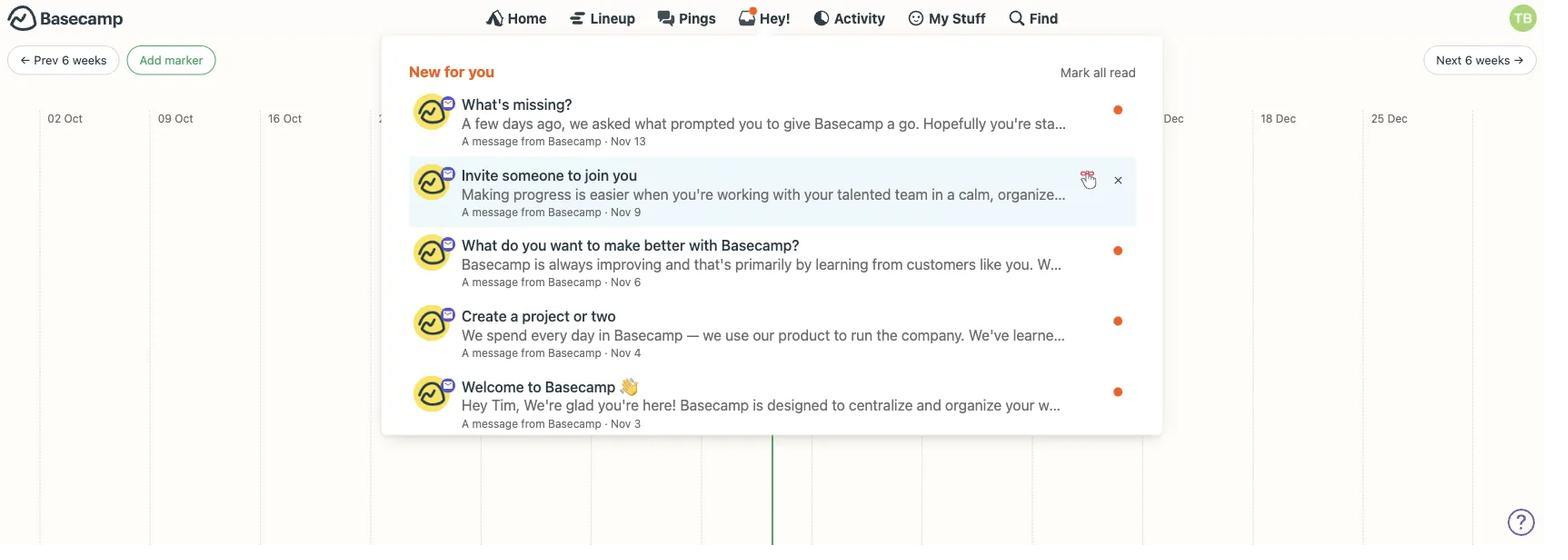 Task type: locate. For each thing, give the bounding box(es) containing it.
a message from basecamp nov 4
[[461, 347, 641, 359]]

1 vertical spatial basecamp image
[[413, 164, 450, 200]]

invite someone to join you
[[461, 166, 637, 184]]

1 vertical spatial welcome
[[461, 378, 524, 395]]

1 basecamp image from the top
[[413, 305, 450, 342]]

a message from basecamp nov 9
[[461, 206, 641, 218]]

basecamp
[[548, 135, 601, 148], [548, 206, 601, 218], [548, 276, 601, 289], [548, 347, 601, 359], [545, 378, 616, 395], [548, 417, 601, 430]]

0 vertical spatial basecamp image
[[413, 94, 450, 130]]

1 onboarding image from the top
[[441, 96, 455, 111]]

4
[[634, 347, 641, 359]]

onboarding image for what do you want to make better with basecamp?
[[441, 237, 455, 252]]

mark all read button
[[1061, 63, 1136, 82]]

you right join
[[613, 166, 637, 184]]

on left the what,
[[586, 306, 603, 324]]

1 onboarding image from the top
[[441, 237, 455, 252]]

1 vertical spatial you
[[613, 166, 637, 184]]

0 vertical spatial onboarding image
[[441, 96, 455, 111]]

message down welcome to basecamp 👋
[[472, 417, 518, 430]]

a down when
[[681, 343, 689, 360]]

basecamp image
[[413, 94, 450, 130], [413, 164, 450, 200], [413, 235, 450, 271]]

you up what's
[[468, 63, 494, 80]]

start/end
[[561, 343, 620, 360]]

1 weeks from the left
[[72, 53, 107, 67]]

4 dec from the left
[[1388, 112, 1408, 125]]

find button
[[1008, 9, 1059, 27]]

a for what
[[461, 276, 469, 289]]

basecamp image for what do you want to make better with basecamp?
[[413, 235, 450, 271]]

1 horizontal spatial for
[[705, 285, 723, 302]]

0 vertical spatial you
[[468, 63, 494, 80]]

1 vertical spatial projects
[[714, 306, 768, 324]]

project down when
[[693, 343, 739, 360]]

0 horizontal spatial weeks
[[72, 53, 107, 67]]

3 dec from the left
[[1277, 112, 1297, 125]]

to right 'dates' in the left of the page
[[664, 343, 678, 360]]

23 oct
[[379, 112, 414, 125]]

onboarding image left invite
[[441, 167, 455, 181]]

1 dec from the left
[[1058, 112, 1078, 125]]

oct right '02'
[[64, 112, 83, 125]]

basecamp for to
[[548, 206, 601, 218]]

2 vertical spatial onboarding image
[[441, 378, 455, 393]]

nov
[[616, 112, 636, 125], [725, 112, 745, 125], [837, 112, 857, 125], [946, 112, 967, 125], [611, 135, 631, 148], [611, 206, 631, 218], [611, 276, 631, 289], [611, 347, 631, 359], [611, 417, 631, 430]]

6 right prev
[[62, 53, 69, 67]]

what's
[[873, 285, 916, 302]]

play,
[[935, 285, 965, 302]]

timeline
[[649, 285, 701, 302]]

the down the end.
[[826, 343, 848, 360]]

or
[[573, 307, 587, 325]]

basecamp down 06 on the top left
[[548, 135, 601, 148]]

message down 30
[[472, 135, 518, 148]]

on up the what,
[[617, 285, 634, 302]]

1 horizontal spatial weeks
[[1477, 53, 1511, 67]]

welcome
[[531, 243, 610, 265], [461, 378, 524, 395]]

dec right 11
[[1164, 112, 1185, 125]]

0 horizontal spatial welcome
[[461, 378, 524, 395]]

1 a from the top
[[461, 135, 469, 148]]

the up nov 6 element
[[635, 243, 663, 265]]

who's
[[969, 285, 1007, 302]]

a message from basecamp nov 13
[[461, 135, 646, 148]]

a for invite
[[461, 206, 469, 218]]

2 basecamp image from the top
[[413, 164, 450, 200]]

3 basecamp image from the top
[[413, 235, 450, 271]]

dec right 25
[[1388, 112, 1408, 125]]

0 horizontal spatial add
[[140, 53, 162, 67]]

5 message from the top
[[472, 417, 518, 430]]

11 dec
[[1151, 112, 1185, 125]]

1 vertical spatial basecamp image
[[413, 376, 450, 412]]

weeks
[[72, 53, 107, 67], [1477, 53, 1511, 67]]

1 horizontal spatial project
[[693, 343, 739, 360]]

message for create
[[472, 347, 518, 359]]

with
[[689, 237, 718, 254]]

basecamp up or
[[548, 276, 601, 289]]

basecamp down welcome to basecamp 👋
[[548, 417, 601, 430]]

basecamp image down new
[[413, 94, 450, 130]]

0 vertical spatial project
[[522, 307, 570, 325]]

0 vertical spatial basecamp image
[[413, 305, 450, 342]]

home link
[[486, 9, 547, 27]]

2 onboarding image from the top
[[441, 167, 455, 181]]

a right create
[[510, 307, 518, 325]]

message down create
[[472, 347, 518, 359]]

0 horizontal spatial and
[[647, 306, 671, 324]]

onboarding image for create a project or two
[[441, 308, 455, 322]]

oct right 30
[[506, 112, 524, 125]]

oct right 09
[[175, 112, 193, 125]]

basecamp image for create a project or two
[[413, 305, 450, 342]]

tim burton image
[[1510, 5, 1538, 32]]

a up create
[[461, 276, 469, 289]]

welcome for welcome to basecamp 👋
[[461, 378, 524, 395]]

6 down welcome to the lineup!
[[634, 276, 641, 289]]

and
[[647, 306, 671, 324], [806, 306, 830, 324]]

new
[[409, 63, 441, 80]]

visual
[[738, 285, 776, 302]]

the
[[635, 243, 663, 265], [826, 343, 848, 360]]

project inside main element
[[522, 307, 570, 325]]

0 horizontal spatial on
[[586, 306, 603, 324]]

1 and from the left
[[647, 306, 671, 324]]

1 horizontal spatial you
[[522, 237, 546, 254]]

to down a message from basecamp nov 4
[[528, 378, 541, 395]]

27
[[930, 112, 943, 125]]

pings
[[679, 10, 716, 26]]

add
[[140, 53, 162, 67], [531, 343, 557, 360]]

16
[[268, 112, 280, 125]]

on
[[617, 285, 634, 302], [586, 306, 603, 324], [806, 343, 823, 360]]

oct right the "16"
[[283, 112, 302, 125]]

basecamp image left what on the left
[[413, 235, 450, 271]]

message
[[472, 135, 518, 148], [472, 206, 518, 218], [472, 276, 518, 289], [472, 347, 518, 359], [472, 417, 518, 430]]

welcome down a message from basecamp nov 4
[[461, 378, 524, 395]]

0 horizontal spatial project
[[522, 307, 570, 325]]

from
[[521, 135, 545, 148], [521, 206, 545, 218], [521, 276, 545, 289], [521, 347, 545, 359], [521, 417, 545, 430]]

from for you
[[521, 276, 545, 289]]

1 vertical spatial the
[[826, 343, 848, 360]]

lineup link
[[569, 9, 636, 27]]

basecamp image for welcome to basecamp 👋
[[413, 376, 450, 412]]

4 message from the top
[[472, 347, 518, 359]]

message for invite
[[472, 206, 518, 218]]

project down plot
[[522, 307, 570, 325]]

18 dec
[[1261, 112, 1297, 125]]

1 message from the top
[[472, 135, 518, 148]]

18
[[1261, 112, 1273, 125]]

next
[[1437, 53, 1463, 67]]

5 from from the top
[[521, 417, 545, 430]]

1 oct from the left
[[64, 112, 83, 125]]

02 oct
[[48, 112, 83, 125]]

from down someone on the left
[[521, 206, 545, 218]]

basecamp image for invite someone to join you
[[413, 164, 450, 200]]

4 a from the top
[[461, 347, 469, 359]]

20
[[820, 112, 833, 125]]

3 from from the top
[[521, 276, 545, 289]]

a message from basecamp nov 6
[[461, 276, 641, 289]]

1 horizontal spatial add
[[531, 343, 557, 360]]

dec
[[1058, 112, 1078, 125], [1164, 112, 1185, 125], [1277, 112, 1297, 125], [1388, 112, 1408, 125]]

1 vertical spatial onboarding image
[[441, 167, 455, 181]]

3 a from the top
[[461, 276, 469, 289]]

a down create
[[461, 347, 469, 359]]

2 basecamp image from the top
[[413, 376, 450, 412]]

main element
[[0, 0, 1545, 457]]

04
[[1041, 112, 1055, 125]]

3 onboarding image from the top
[[441, 378, 455, 393]]

from up welcome to basecamp 👋
[[521, 347, 545, 359]]

you right do
[[522, 237, 546, 254]]

0 vertical spatial onboarding image
[[441, 237, 455, 252]]

what do you want to make better with basecamp?
[[461, 237, 799, 254]]

basecamp down or
[[548, 347, 601, 359]]

13
[[710, 112, 722, 125], [634, 135, 646, 148]]

message up create
[[472, 276, 518, 289]]

25 dec
[[1372, 112, 1408, 125]]

4 from from the top
[[521, 347, 545, 359]]

0 vertical spatial projects
[[560, 285, 614, 302]]

a up what on the left
[[461, 206, 469, 218]]

weeks right prev
[[72, 53, 107, 67]]

5 oct from the left
[[506, 112, 524, 125]]

1 vertical spatial onboarding image
[[441, 308, 455, 322]]

next 6 weeks →
[[1437, 53, 1525, 67]]

basecamp image
[[413, 305, 450, 342], [413, 376, 450, 412]]

new for you
[[409, 63, 494, 80]]

0 horizontal spatial you
[[468, 63, 494, 80]]

1 vertical spatial for
[[705, 285, 723, 302]]

2 vertical spatial you
[[522, 237, 546, 254]]

from up create a project or two
[[521, 276, 545, 289]]

projects down visual
[[714, 306, 768, 324]]

projects up or
[[560, 285, 614, 302]]

onboarding image down new for you
[[441, 96, 455, 111]]

2 message from the top
[[472, 206, 518, 218]]

nov 4 element
[[611, 347, 641, 359]]

16 oct
[[268, 112, 302, 125]]

add up welcome to basecamp 👋
[[531, 343, 557, 360]]

6
[[62, 53, 69, 67], [1466, 53, 1473, 67], [634, 276, 641, 289]]

3 message from the top
[[472, 276, 518, 289]]

add for add start/end dates to a project to view it on the lineup.
[[531, 343, 557, 360]]

2 vertical spatial basecamp image
[[413, 235, 450, 271]]

1 horizontal spatial 13
[[710, 112, 722, 125]]

1 vertical spatial on
[[586, 306, 603, 324]]

a down welcome to basecamp 👋
[[461, 417, 469, 430]]

for right new
[[444, 63, 465, 80]]

oct right 23
[[395, 112, 414, 125]]

welcome inside main element
[[461, 378, 524, 395]]

a message from basecamp nov 3
[[461, 417, 641, 430]]

0 horizontal spatial the
[[635, 243, 663, 265]]

2 horizontal spatial 6
[[1466, 53, 1473, 67]]

snapshot
[[791, 285, 852, 302]]

0 horizontal spatial for
[[444, 63, 465, 80]]

3
[[634, 417, 641, 430]]

1 basecamp image from the top
[[413, 94, 450, 130]]

basecamp for you
[[548, 276, 601, 289]]

2 from from the top
[[521, 206, 545, 218]]

1 vertical spatial 13
[[634, 135, 646, 148]]

30
[[489, 112, 503, 125]]

0 horizontal spatial 13
[[634, 135, 646, 148]]

basecamp up want
[[548, 206, 601, 218]]

for up when
[[705, 285, 723, 302]]

basecamp down start/end
[[545, 378, 616, 395]]

4 oct from the left
[[395, 112, 414, 125]]

2 dec from the left
[[1164, 112, 1185, 125]]

dec right 04
[[1058, 112, 1078, 125]]

dates
[[624, 343, 661, 360]]

welcome up a message from basecamp nov 6
[[531, 243, 610, 265]]

09 oct
[[158, 112, 193, 125]]

3 oct from the left
[[283, 112, 302, 125]]

0 vertical spatial the
[[635, 243, 663, 265]]

from for basecamp
[[521, 417, 545, 430]]

5 a from the top
[[461, 417, 469, 430]]

stuff
[[953, 10, 986, 26]]

from down welcome to basecamp 👋
[[521, 417, 545, 430]]

lineup
[[591, 10, 636, 26]]

add left marker
[[140, 53, 162, 67]]

onboarding image
[[441, 96, 455, 111], [441, 167, 455, 181]]

1 horizontal spatial welcome
[[531, 243, 610, 265]]

basecamp image left invite
[[413, 164, 450, 200]]

0 vertical spatial for
[[444, 63, 465, 80]]

onboarding image
[[441, 237, 455, 252], [441, 308, 455, 322], [441, 378, 455, 393]]

plot
[[531, 285, 556, 302]]

and down snapshot
[[806, 306, 830, 324]]

2 horizontal spatial on
[[806, 343, 823, 360]]

1 horizontal spatial 6
[[634, 276, 641, 289]]

add start/end dates to a project link
[[531, 343, 739, 360]]

want
[[550, 237, 583, 254]]

1 vertical spatial add
[[531, 343, 557, 360]]

dec for 18 dec
[[1277, 112, 1297, 125]]

oct for 23 oct
[[395, 112, 414, 125]]

on right it
[[806, 343, 823, 360]]

2 oct from the left
[[175, 112, 193, 125]]

to right want
[[587, 237, 600, 254]]

2 horizontal spatial you
[[613, 166, 637, 184]]

switch accounts image
[[7, 5, 124, 33]]

dec right 18
[[1277, 112, 1297, 125]]

1 horizontal spatial and
[[806, 306, 830, 324]]

2 onboarding image from the top
[[441, 308, 455, 322]]

weeks left "→"
[[1477, 53, 1511, 67]]

for
[[444, 63, 465, 80], [705, 285, 723, 302]]

2 a from the top
[[461, 206, 469, 218]]

to up nov 6 element
[[614, 243, 631, 265]]

1 horizontal spatial projects
[[714, 306, 768, 324]]

oct for 30 oct
[[506, 112, 524, 125]]

add start/end dates to a project to view it on the lineup.
[[531, 343, 900, 360]]

0 vertical spatial welcome
[[531, 243, 610, 265]]

6 right the next
[[1466, 53, 1473, 67]]

projects
[[560, 285, 614, 302], [714, 306, 768, 324]]

from up someone on the left
[[521, 135, 545, 148]]

find
[[1030, 10, 1059, 26]]

message up do
[[472, 206, 518, 218]]

and down timeline
[[647, 306, 671, 324]]

don't forget button
[[1079, 170, 1117, 225]]

1 horizontal spatial on
[[617, 285, 634, 302]]

nov 6 element
[[611, 276, 641, 289]]

0 vertical spatial add
[[140, 53, 162, 67]]

a for what's
[[461, 135, 469, 148]]

a up invite
[[461, 135, 469, 148]]

from for to
[[521, 206, 545, 218]]

make
[[604, 237, 640, 254]]



Task type: describe. For each thing, give the bounding box(es) containing it.
start
[[772, 306, 802, 324]]

don't
[[1079, 191, 1110, 206]]

marker
[[165, 53, 203, 67]]

dec for 11 dec
[[1164, 112, 1185, 125]]

create
[[461, 307, 507, 325]]

23
[[379, 112, 392, 125]]

don't forget
[[1079, 191, 1117, 225]]

1 from from the top
[[521, 135, 545, 148]]

hey!
[[760, 10, 791, 26]]

←
[[20, 53, 31, 67]]

04 dec
[[1041, 112, 1078, 125]]

dec for 04 dec
[[1058, 112, 1078, 125]]

27 nov
[[930, 112, 967, 125]]

06
[[599, 112, 613, 125]]

0 vertical spatial 13
[[710, 112, 722, 125]]

end.
[[834, 306, 863, 324]]

activity
[[835, 10, 886, 26]]

message for welcome
[[472, 417, 518, 430]]

home
[[508, 10, 547, 26]]

13 nov
[[710, 112, 745, 125]]

nov 9 element
[[611, 206, 641, 218]]

lineup.
[[851, 343, 900, 360]]

2 weeks from the left
[[1477, 53, 1511, 67]]

25
[[1372, 112, 1385, 125]]

a up start
[[780, 285, 787, 302]]

basecamp for project
[[548, 347, 601, 359]]

prev
[[34, 53, 59, 67]]

you for for
[[468, 63, 494, 80]]

for inside main element
[[444, 63, 465, 80]]

forget
[[1079, 210, 1117, 225]]

two
[[591, 307, 616, 325]]

you for do
[[522, 237, 546, 254]]

missing?
[[513, 96, 572, 113]]

plot projects on a timeline for a visual a snapshot of what's in play, who's working on what, and when projects start and end.
[[531, 285, 1007, 324]]

oct for 09 oct
[[175, 112, 193, 125]]

my
[[929, 10, 949, 26]]

invite
[[461, 166, 498, 184]]

lineup!
[[667, 243, 731, 265]]

09
[[158, 112, 172, 125]]

a for create
[[461, 347, 469, 359]]

06 nov
[[599, 112, 636, 125]]

someone
[[502, 166, 564, 184]]

0 horizontal spatial 6
[[62, 53, 69, 67]]

better
[[644, 237, 685, 254]]

what
[[461, 237, 497, 254]]

my stuff button
[[908, 9, 986, 27]]

hey! button
[[738, 6, 791, 27]]

message for what
[[472, 276, 518, 289]]

basecamp for basecamp
[[548, 417, 601, 430]]

of
[[856, 285, 869, 302]]

6 inside main element
[[634, 276, 641, 289]]

a left visual
[[727, 285, 734, 302]]

2 vertical spatial on
[[806, 343, 823, 360]]

onboarding image for invite someone to join you
[[441, 167, 455, 181]]

add marker
[[140, 53, 203, 67]]

join
[[585, 166, 609, 184]]

mark all read
[[1061, 65, 1136, 80]]

view
[[760, 343, 790, 360]]

0 vertical spatial on
[[617, 285, 634, 302]]

oct for 16 oct
[[283, 112, 302, 125]]

for inside "plot projects on a timeline for a visual a snapshot of what's in play, who's working on what, and when projects start and end."
[[705, 285, 723, 302]]

13 inside main element
[[634, 135, 646, 148]]

from for project
[[521, 347, 545, 359]]

onboarding image for what's missing?
[[441, 96, 455, 111]]

what's
[[461, 96, 509, 113]]

👋
[[619, 378, 634, 395]]

basecamp?
[[721, 237, 799, 254]]

11
[[1151, 112, 1161, 125]]

30 oct
[[489, 112, 524, 125]]

1 horizontal spatial the
[[826, 343, 848, 360]]

9
[[634, 206, 641, 218]]

02
[[48, 112, 61, 125]]

a up the what,
[[638, 285, 645, 302]]

add for add marker
[[140, 53, 162, 67]]

to left view at the bottom of the page
[[743, 343, 756, 360]]

pings button
[[657, 9, 716, 27]]

a for welcome
[[461, 417, 469, 430]]

onboarding image for welcome to basecamp 👋
[[441, 378, 455, 393]]

→
[[1514, 53, 1525, 67]]

nov 3 element
[[611, 417, 641, 430]]

dec for 25 dec
[[1388, 112, 1408, 125]]

1 vertical spatial project
[[693, 343, 739, 360]]

nov 13 element
[[611, 135, 646, 148]]

what's missing?
[[461, 96, 572, 113]]

it
[[794, 343, 802, 360]]

in
[[919, 285, 931, 302]]

basecamp image for what's missing?
[[413, 94, 450, 130]]

welcome to the lineup!
[[531, 243, 731, 265]]

0 horizontal spatial projects
[[560, 285, 614, 302]]

working
[[531, 306, 583, 324]]

2 and from the left
[[806, 306, 830, 324]]

do
[[501, 237, 518, 254]]

all
[[1093, 65, 1106, 80]]

message for what's
[[472, 135, 518, 148]]

to left join
[[568, 166, 581, 184]]

when
[[675, 306, 710, 324]]

what,
[[607, 306, 643, 324]]

welcome to basecamp 👋
[[461, 378, 634, 395]]

read
[[1110, 65, 1136, 80]]

mark
[[1061, 65, 1090, 80]]

welcome for welcome to the lineup!
[[531, 243, 610, 265]]

add marker link
[[127, 45, 216, 75]]

my stuff
[[929, 10, 986, 26]]

oct for 02 oct
[[64, 112, 83, 125]]



Task type: vqa. For each thing, say whether or not it's contained in the screenshot.
the 'Chat' associated with Chat
no



